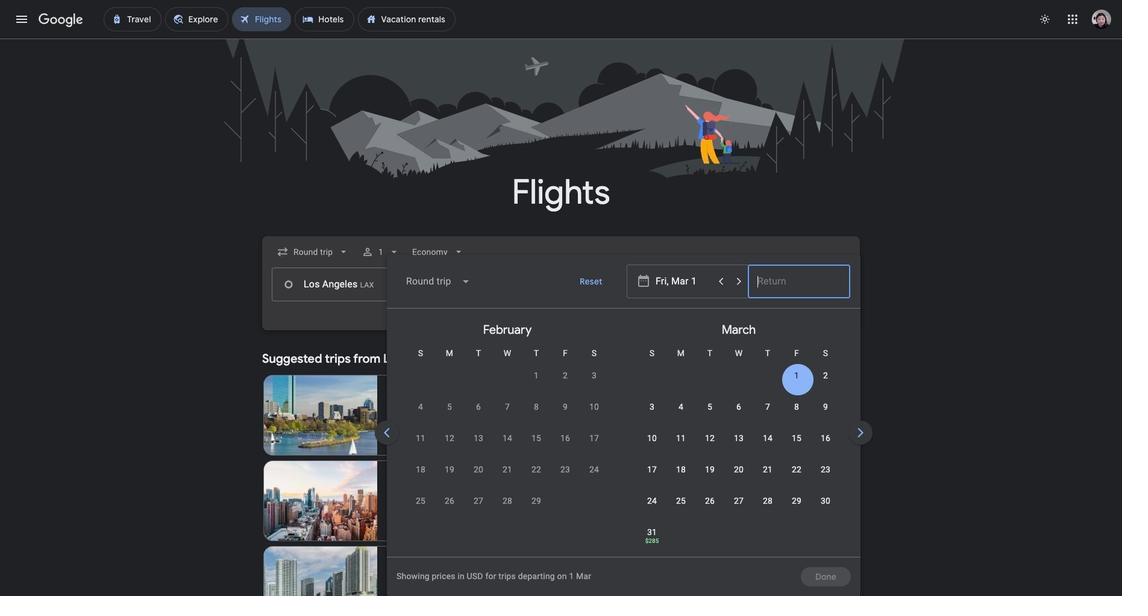 Task type: vqa. For each thing, say whether or not it's contained in the screenshot.
topmost Bing,
no



Task type: describe. For each thing, give the bounding box(es) containing it.
mon, feb 26 element
[[445, 495, 455, 507]]

sun, mar 3 element
[[650, 401, 655, 413]]

sat, mar 30 element
[[821, 495, 831, 507]]

fri, mar 15 element
[[792, 432, 802, 444]]

fri, feb 2 element
[[563, 370, 568, 382]]

tue, feb 13 element
[[474, 432, 484, 444]]

swap origin and destination. image
[[437, 277, 452, 292]]

tue, mar 26 element
[[705, 495, 715, 507]]

1 row group from the left
[[392, 313, 623, 552]]

row up wed, feb 14 element
[[406, 395, 609, 430]]

sat, feb 3 element
[[592, 370, 597, 382]]

row down wed, mar 20 element
[[638, 490, 840, 524]]

wed, feb 28 element
[[503, 495, 512, 507]]

wed, mar 13 element
[[734, 432, 744, 444]]

1 spirit image from the top
[[387, 411, 396, 420]]

2 row group from the left
[[623, 313, 855, 555]]

previous image
[[373, 418, 401, 447]]

spirit image
[[387, 582, 396, 591]]

main menu image
[[14, 12, 29, 27]]

row up wed, feb 21 element on the left
[[406, 427, 609, 461]]

sun, mar 31 element
[[647, 526, 657, 538]]

suggested trips from los angeles region
[[262, 345, 860, 596]]

tue, mar 5 element
[[708, 401, 713, 413]]

row up the wed, feb 28 element
[[406, 458, 609, 493]]

fri, feb 23 element
[[561, 464, 570, 476]]

sat, feb 17 element
[[590, 432, 599, 444]]

sun, feb 18 element
[[416, 464, 426, 476]]

row up fri, feb 9 "element"
[[522, 359, 609, 398]]

row up "wed, mar 27" element
[[638, 458, 840, 493]]

 image inside suggested trips from los angeles region
[[437, 581, 439, 593]]

thu, feb 29 element
[[532, 495, 541, 507]]

tue, feb 27 element
[[474, 495, 484, 507]]

row down tue, feb 20 'element'
[[406, 490, 551, 524]]

tue, mar 12 element
[[705, 432, 715, 444]]

sun, feb 11 element
[[416, 432, 426, 444]]

fri, mar 29 element
[[792, 495, 802, 507]]

mon, feb 12 element
[[445, 432, 455, 444]]

mon, mar 4 element
[[679, 401, 684, 413]]

sat, mar 23 element
[[821, 464, 831, 476]]



Task type: locate. For each thing, give the bounding box(es) containing it.
sun, mar 24 element
[[647, 495, 657, 507]]

tue, feb 20 element
[[474, 464, 484, 476]]

wed, feb 21 element
[[503, 464, 512, 476]]

tue, mar 19 element
[[705, 464, 715, 476]]

Return text field
[[758, 265, 841, 298], [757, 268, 840, 301]]

spirit image left sun, feb 4 'element'
[[387, 411, 396, 420]]

2 spirit image from the top
[[387, 496, 396, 506]]

3 row group from the left
[[855, 313, 1086, 552]]

mon, mar 18 element
[[676, 464, 686, 476]]

Flight search field
[[253, 236, 1086, 596]]

sun, feb 4 element
[[418, 401, 423, 413]]

sat, mar 2 element
[[823, 370, 828, 382]]

None field
[[272, 241, 355, 263], [408, 241, 470, 263], [397, 267, 480, 296], [272, 241, 355, 263], [408, 241, 470, 263], [397, 267, 480, 296]]

wed, feb 14 element
[[503, 432, 512, 444]]

sun, mar 10 element
[[647, 432, 657, 444]]

thu, mar 21 element
[[763, 464, 773, 476]]

Departure text field
[[655, 268, 738, 301]]

mon, mar 11 element
[[676, 432, 686, 444]]

sat, mar 9 element
[[823, 401, 828, 413]]

wed, mar 6 element
[[737, 401, 742, 413]]

sat, mar 16 element
[[821, 432, 831, 444]]

0 vertical spatial spirit image
[[387, 411, 396, 420]]

176 US dollars text field
[[520, 437, 538, 448]]

thu, feb 1 element
[[534, 370, 539, 382]]

thu, mar 28 element
[[763, 495, 773, 507]]

fri, mar 8 element
[[795, 401, 799, 413]]

wed, feb 7 element
[[505, 401, 510, 413]]

row group
[[392, 313, 623, 552], [623, 313, 855, 555], [855, 313, 1086, 552]]

next image
[[846, 418, 875, 447]]

mon, feb 5 element
[[447, 401, 452, 413]]

fri, feb 16 element
[[561, 432, 570, 444]]

, 285 us dollars element
[[645, 538, 659, 544]]

thu, mar 14 element
[[763, 432, 773, 444]]

thu, mar 7 element
[[766, 401, 770, 413]]

change appearance image
[[1031, 5, 1060, 34]]

sun, feb 25 element
[[416, 495, 426, 507]]

grid
[[392, 313, 1086, 564]]

spirit image
[[387, 411, 396, 420], [387, 496, 396, 506]]

mon, mar 25 element
[[676, 495, 686, 507]]

row up the sat, mar 9 element
[[782, 359, 840, 398]]

thu, feb 15 element
[[532, 432, 541, 444]]

wed, mar 27 element
[[734, 495, 744, 507]]

fri, feb 9 element
[[563, 401, 568, 413]]

grid inside flight search box
[[392, 313, 1086, 564]]

Departure text field
[[656, 265, 711, 298]]

thu, feb 8 element
[[534, 401, 539, 413]]

row
[[522, 359, 609, 398], [782, 359, 840, 398], [406, 395, 609, 430], [638, 395, 840, 430], [406, 427, 609, 461], [638, 427, 840, 461], [406, 458, 609, 493], [638, 458, 840, 493], [406, 490, 551, 524], [638, 490, 840, 524]]

None text field
[[272, 268, 442, 301]]

row up wed, mar 13 'element'
[[638, 395, 840, 430]]

sat, feb 10 element
[[590, 401, 599, 413]]

row up wed, mar 20 element
[[638, 427, 840, 461]]

sat, feb 24 element
[[590, 464, 599, 476]]

spirit image left sun, feb 25 element
[[387, 496, 396, 506]]

wed, mar 20 element
[[734, 464, 744, 476]]

tue, feb 6 element
[[476, 401, 481, 413]]

 image
[[437, 581, 439, 593]]

1 vertical spatial spirit image
[[387, 496, 396, 506]]

thu, feb 22 element
[[532, 464, 541, 476]]

fri, mar 22 element
[[792, 464, 802, 476]]

fri, mar 1, departure date. element
[[795, 370, 799, 382]]

mon, feb 19 element
[[445, 464, 455, 476]]

sun, mar 17 element
[[647, 464, 657, 476]]



